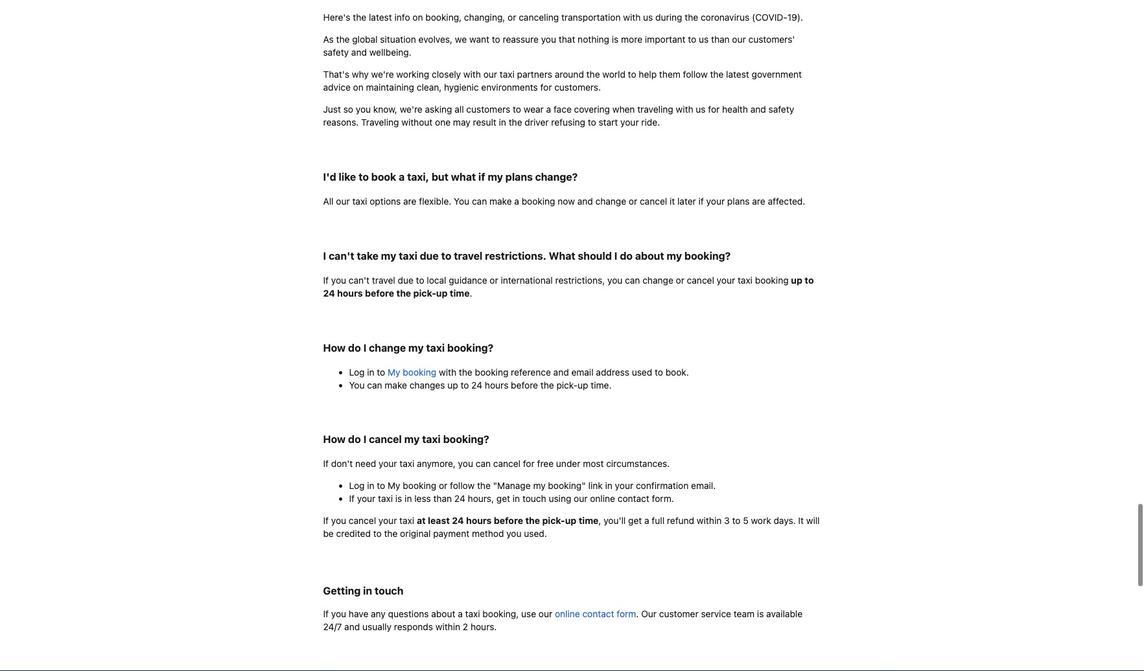 Task type: vqa. For each thing, say whether or not it's contained in the screenshot.
One clear price Your price is confirmed up front – no extra costs, no cash required
no



Task type: locate. For each thing, give the bounding box(es) containing it.
touch left using
[[523, 494, 546, 505]]

my for taxi
[[388, 481, 401, 492]]

international
[[501, 275, 553, 286]]

for left free
[[523, 459, 535, 470]]

the up customers.
[[587, 69, 600, 80]]

at
[[417, 516, 426, 527]]

1 vertical spatial my
[[388, 481, 401, 492]]

you inside , you'll get a full refund within 3 to 5 work days. it will be credited to the original payment method you used.
[[507, 529, 522, 540]]

than down coronavirus
[[711, 34, 730, 45]]

booking
[[522, 196, 555, 207], [755, 275, 789, 286], [403, 367, 437, 378], [475, 367, 509, 378], [403, 481, 437, 492]]

1 vertical spatial log
[[349, 481, 365, 492]]

0 vertical spatial hours
[[337, 288, 363, 299]]

and inside as the global situation evolves, we want to reassure you that nothing is more important to us than our customers' safety and wellbeing.
[[351, 47, 367, 58]]

about up responds in the bottom left of the page
[[431, 609, 456, 620]]

booking inside 'log in to my booking or follow the "manage my booking" link in your confirmation email. if your taxi is in less than 24 hours, get in touch using our online contact form.'
[[403, 481, 437, 492]]

we're
[[371, 69, 394, 80], [400, 104, 423, 115]]

1 vertical spatial .
[[636, 609, 639, 620]]

us down coronavirus
[[699, 34, 709, 45]]

0 horizontal spatial is
[[395, 494, 402, 505]]

is right "team"
[[757, 609, 764, 620]]

or inside 'log in to my booking or follow the "manage my booking" link in your confirmation email. if your taxi is in less than 24 hours, get in touch using our online contact form.'
[[439, 481, 448, 492]]

0 vertical spatial how
[[323, 343, 346, 354]]

for inside just so you know, we're asking all customers to wear a face covering when traveling with us for health and safety reasons. traveling without one may result in the driver refusing to start your ride.
[[708, 104, 720, 115]]

1 vertical spatial us
[[699, 34, 709, 45]]

refund
[[667, 516, 695, 527]]

if right what
[[479, 171, 485, 183]]

follow up the hours,
[[450, 481, 475, 492]]

with up changes
[[439, 367, 457, 378]]

if you can't travel due to local guidance or international restrictions, you can change or cancel your taxi booking
[[323, 275, 791, 286]]

0 horizontal spatial .
[[470, 288, 472, 299]]

within left 3
[[697, 516, 722, 527]]

1 horizontal spatial get
[[628, 516, 642, 527]]

0 horizontal spatial on
[[353, 82, 364, 93]]

local
[[427, 275, 447, 286]]

1 vertical spatial safety
[[769, 104, 795, 115]]

2 vertical spatial change
[[369, 343, 406, 354]]

the up the 'global'
[[353, 12, 367, 23]]

with right traveling
[[676, 104, 694, 115]]

1 vertical spatial we're
[[400, 104, 423, 115]]

1 vertical spatial contact
[[583, 609, 614, 620]]

the left original
[[384, 529, 398, 540]]

0 horizontal spatial travel
[[372, 275, 395, 286]]

1 vertical spatial about
[[431, 609, 456, 620]]

the up health at the right top of the page
[[710, 69, 724, 80]]

log left my booking link
[[349, 367, 365, 378]]

if right later
[[699, 196, 704, 207]]

latest inside that's why we're working closely with our taxi partners around the world to help them follow the latest government advice on maintaining clean, hygienic environments for customers.
[[726, 69, 750, 80]]

0 vertical spatial travel
[[454, 251, 483, 262]]

your
[[621, 117, 639, 128], [707, 196, 725, 207], [717, 275, 736, 286], [379, 459, 397, 470], [615, 481, 634, 492], [357, 494, 376, 505], [379, 516, 397, 527]]

get right you'll
[[628, 516, 642, 527]]

footer
[[0, 670, 1145, 672]]

1 horizontal spatial are
[[752, 196, 766, 207]]

you
[[541, 34, 556, 45], [356, 104, 371, 115], [331, 275, 346, 286], [608, 275, 623, 286], [458, 459, 473, 470], [331, 516, 346, 527], [507, 529, 522, 540], [331, 609, 346, 620]]

1 horizontal spatial change
[[596, 196, 627, 207]]

plans left affected.
[[728, 196, 750, 207]]

taxi inside that's why we're working closely with our taxi partners around the world to help them follow the latest government advice on maintaining clean, hygienic environments for customers.
[[500, 69, 515, 80]]

in down need
[[367, 481, 375, 492]]

2 horizontal spatial change
[[643, 275, 674, 286]]

0 vertical spatial change
[[596, 196, 627, 207]]

2 vertical spatial for
[[523, 459, 535, 470]]

how
[[323, 343, 346, 354], [323, 434, 346, 446]]

taxi
[[500, 69, 515, 80], [352, 196, 367, 207], [399, 251, 418, 262], [738, 275, 753, 286], [426, 343, 445, 354], [422, 434, 441, 446], [400, 459, 415, 470], [378, 494, 393, 505], [400, 516, 415, 527], [465, 609, 480, 620]]

safety inside as the global situation evolves, we want to reassure you that nothing is more important to us than our customers' safety and wellbeing.
[[323, 47, 349, 58]]

if for if you cancel your taxi at least 24 hours before the pick-up time
[[323, 516, 329, 527]]

getting in touch
[[323, 585, 404, 597]]

0 vertical spatial online
[[590, 494, 615, 505]]

0 horizontal spatial within
[[436, 622, 461, 633]]

log inside 'log in to my booking or follow the "manage my booking" link in your confirmation email. if your taxi is in less than 24 hours, get in touch using our online contact form.'
[[349, 481, 365, 492]]

travel up guidance
[[454, 251, 483, 262]]

in left my booking link
[[367, 367, 375, 378]]

log
[[349, 367, 365, 378], [349, 481, 365, 492]]

my
[[488, 171, 503, 183], [381, 251, 396, 262], [667, 251, 682, 262], [409, 343, 424, 354], [404, 434, 420, 446], [533, 481, 546, 492]]

within inside , you'll get a full refund within 3 to 5 work days. it will be credited to the original payment method you used.
[[697, 516, 722, 527]]

booking,
[[426, 12, 462, 23], [483, 609, 519, 620]]

may
[[453, 117, 471, 128]]

1 vertical spatial do
[[348, 343, 361, 354]]

questions
[[388, 609, 429, 620]]

1 horizontal spatial is
[[612, 34, 619, 45]]

1 horizontal spatial make
[[490, 196, 512, 207]]

is
[[612, 34, 619, 45], [395, 494, 402, 505], [757, 609, 764, 620]]

1 vertical spatial within
[[436, 622, 461, 633]]

my up anymore,
[[404, 434, 420, 446]]

my for changes
[[388, 367, 401, 378]]

5
[[743, 516, 749, 527]]

transportation
[[562, 12, 621, 23]]

my down how do i cancel my taxi booking?
[[388, 481, 401, 492]]

1 horizontal spatial booking,
[[483, 609, 519, 620]]

the right as
[[336, 34, 350, 45]]

can inside log in to my booking with the booking reference and email address used to book. you can make changes up to 24 hours before the pick-up time.
[[367, 380, 382, 391]]

0 horizontal spatial you
[[349, 380, 365, 391]]

changes
[[410, 380, 445, 391]]

,
[[599, 516, 601, 527]]

can't
[[329, 251, 354, 262], [349, 275, 370, 286]]

time down guidance
[[450, 288, 470, 299]]

can't left the take
[[329, 251, 354, 262]]

can
[[472, 196, 487, 207], [625, 275, 640, 286], [367, 380, 382, 391], [476, 459, 491, 470]]

can down how do i change my taxi booking?
[[367, 380, 382, 391]]

the up how do i change my taxi booking?
[[397, 288, 411, 299]]

change for i
[[643, 275, 674, 286]]

my inside 'log in to my booking or follow the "manage my booking" link in your confirmation email. if your taxi is in less than 24 hours, get in touch using our online contact form.'
[[388, 481, 401, 492]]

my inside 'log in to my booking or follow the "manage my booking" link in your confirmation email. if your taxi is in less than 24 hours, get in touch using our online contact form.'
[[533, 481, 546, 492]]

when
[[613, 104, 635, 115]]

what
[[451, 171, 476, 183]]

log down need
[[349, 481, 365, 492]]

a left face
[[546, 104, 551, 115]]

booking?
[[685, 251, 731, 262], [447, 343, 494, 354], [443, 434, 490, 446]]

. inside . our customer service team is available 24/7 and usually responds within 2 hours.
[[636, 609, 639, 620]]

for
[[541, 82, 552, 93], [708, 104, 720, 115], [523, 459, 535, 470]]

latest left info
[[369, 12, 392, 23]]

will
[[807, 516, 820, 527]]

1 log from the top
[[349, 367, 365, 378]]

get
[[497, 494, 510, 505], [628, 516, 642, 527]]

you inside just so you know, we're asking all customers to wear a face covering when traveling with us for health and safety reasons. traveling without one may result in the driver refusing to start your ride.
[[356, 104, 371, 115]]

0 horizontal spatial plans
[[506, 171, 533, 183]]

1 horizontal spatial within
[[697, 516, 722, 527]]

booking, up hours.
[[483, 609, 519, 620]]

before down the take
[[365, 288, 394, 299]]

. left our
[[636, 609, 639, 620]]

a left taxi,
[[399, 171, 405, 183]]

i
[[323, 251, 326, 262], [615, 251, 618, 262], [364, 343, 367, 354], [364, 434, 367, 446]]

1 horizontal spatial than
[[711, 34, 730, 45]]

0 vertical spatial about
[[635, 251, 665, 262]]

before inside up to 24 hours before the pick-up time
[[365, 288, 394, 299]]

0 vertical spatial for
[[541, 82, 552, 93]]

on inside that's why we're working closely with our taxi partners around the world to help them follow the latest government advice on maintaining clean, hygienic environments for customers.
[[353, 82, 364, 93]]

with inside just so you know, we're asking all customers to wear a face covering when traveling with us for health and safety reasons. traveling without one may result in the driver refusing to start your ride.
[[676, 104, 694, 115]]

0 horizontal spatial get
[[497, 494, 510, 505]]

pick- inside up to 24 hours before the pick-up time
[[414, 288, 436, 299]]

1 horizontal spatial you
[[454, 196, 470, 207]]

than right less
[[434, 494, 452, 505]]

and down the 'global'
[[351, 47, 367, 58]]

hours.
[[471, 622, 497, 633]]

how do i cancel my taxi booking?
[[323, 434, 490, 446]]

safety inside just so you know, we're asking all customers to wear a face covering when traveling with us for health and safety reasons. traveling without one may result in the driver refusing to start your ride.
[[769, 104, 795, 115]]

0 vertical spatial time
[[450, 288, 470, 299]]

2 vertical spatial us
[[696, 104, 706, 115]]

us
[[643, 12, 653, 23], [699, 34, 709, 45], [696, 104, 706, 115]]

credited
[[336, 529, 371, 540]]

restrictions.
[[485, 251, 547, 262]]

in
[[499, 117, 506, 128], [367, 367, 375, 378], [367, 481, 375, 492], [605, 481, 613, 492], [405, 494, 412, 505], [513, 494, 520, 505], [363, 585, 372, 597]]

can't down the take
[[349, 275, 370, 286]]

1 vertical spatial follow
[[450, 481, 475, 492]]

2 horizontal spatial is
[[757, 609, 764, 620]]

due left the local
[[398, 275, 414, 286]]

0 vertical spatial booking,
[[426, 12, 462, 23]]

travel down the take
[[372, 275, 395, 286]]

us inside as the global situation evolves, we want to reassure you that nothing is more important to us than our customers' safety and wellbeing.
[[699, 34, 709, 45]]

0 horizontal spatial about
[[431, 609, 456, 620]]

1 are from the left
[[403, 196, 417, 207]]

confirmation
[[636, 481, 689, 492]]

pick- up the used.
[[542, 516, 565, 527]]

want
[[469, 34, 490, 45]]

how do i change my taxi booking?
[[323, 343, 494, 354]]

latest up health at the right top of the page
[[726, 69, 750, 80]]

0 vertical spatial log
[[349, 367, 365, 378]]

. down guidance
[[470, 288, 472, 299]]

1 vertical spatial you
[[349, 380, 365, 391]]

for down partners
[[541, 82, 552, 93]]

that
[[559, 34, 575, 45]]

about
[[635, 251, 665, 262], [431, 609, 456, 620]]

us inside just so you know, we're asking all customers to wear a face covering when traveling with us for health and safety reasons. traveling without one may result in the driver refusing to start your ride.
[[696, 104, 706, 115]]

us left during
[[643, 12, 653, 23]]

1 vertical spatial for
[[708, 104, 720, 115]]

used
[[632, 367, 653, 378]]

us for important
[[699, 34, 709, 45]]

situation
[[380, 34, 416, 45]]

online
[[590, 494, 615, 505], [555, 609, 580, 620]]

1 vertical spatial on
[[353, 82, 364, 93]]

my right what
[[488, 171, 503, 183]]

my inside log in to my booking with the booking reference and email address used to book. you can make changes up to 24 hours before the pick-up time.
[[388, 367, 401, 378]]

0 horizontal spatial than
[[434, 494, 452, 505]]

1 my from the top
[[388, 367, 401, 378]]

0 vertical spatial on
[[413, 12, 423, 23]]

log for log in to my booking or follow the "manage my booking" link in your confirmation email. if your taxi is in less than 24 hours, get in touch using our online contact form.
[[349, 481, 365, 492]]

0 horizontal spatial time
[[450, 288, 470, 299]]

pick- down email
[[557, 380, 578, 391]]

time left you'll
[[579, 516, 599, 527]]

that's
[[323, 69, 350, 80]]

changing,
[[464, 12, 505, 23]]

with up hygienic
[[464, 69, 481, 80]]

our up the environments
[[484, 69, 497, 80]]

a left now
[[514, 196, 519, 207]]

for left health at the right top of the page
[[708, 104, 720, 115]]

1 vertical spatial travel
[[372, 275, 395, 286]]

in inside just so you know, we're asking all customers to wear a face covering when traveling with us for health and safety reasons. traveling without one may result in the driver refusing to start your ride.
[[499, 117, 506, 128]]

online right use
[[555, 609, 580, 620]]

booking? up log in to my booking with the booking reference and email address used to book. you can make changes up to 24 hours before the pick-up time. at the bottom of page
[[447, 343, 494, 354]]

on down why
[[353, 82, 364, 93]]

work
[[751, 516, 772, 527]]

0 vertical spatial if
[[479, 171, 485, 183]]

our down booking" at bottom
[[574, 494, 588, 505]]

reference
[[511, 367, 551, 378]]

1 horizontal spatial latest
[[726, 69, 750, 80]]

and left email
[[554, 367, 569, 378]]

you down what
[[454, 196, 470, 207]]

1 vertical spatial online
[[555, 609, 580, 620]]

0 horizontal spatial due
[[398, 275, 414, 286]]

booking, up evolves,
[[426, 12, 462, 23]]

0 vertical spatial is
[[612, 34, 619, 45]]

1 vertical spatial change
[[643, 275, 674, 286]]

our inside 'log in to my booking or follow the "manage my booking" link in your confirmation email. if your taxi is in less than 24 hours, get in touch using our online contact form.'
[[574, 494, 588, 505]]

are
[[403, 196, 417, 207], [752, 196, 766, 207]]

with inside log in to my booking with the booking reference and email address used to book. you can make changes up to 24 hours before the pick-up time.
[[439, 367, 457, 378]]

1 vertical spatial how
[[323, 434, 346, 446]]

pick- down the local
[[414, 288, 436, 299]]

my
[[388, 367, 401, 378], [388, 481, 401, 492]]

1 horizontal spatial .
[[636, 609, 639, 620]]

in up have
[[363, 585, 372, 597]]

you down how do i change my taxi booking?
[[349, 380, 365, 391]]

19).
[[788, 12, 804, 23]]

2 log from the top
[[349, 481, 365, 492]]

before up the method
[[494, 516, 523, 527]]

why
[[352, 69, 369, 80]]

1 vertical spatial touch
[[375, 585, 404, 597]]

make down my booking link
[[385, 380, 407, 391]]

a left full
[[645, 516, 650, 527]]

safety for just so you know, we're asking all customers to wear a face covering when traveling with us for health and safety reasons. traveling without one may result in the driver refusing to start your ride.
[[769, 104, 795, 115]]

my down how do i change my taxi booking?
[[388, 367, 401, 378]]

is left more
[[612, 34, 619, 45]]

cancel
[[640, 196, 667, 207], [687, 275, 715, 286], [369, 434, 402, 446], [493, 459, 521, 470], [349, 516, 376, 527]]

if you have any questions about a taxi booking, use our online contact form
[[323, 609, 636, 620]]

1 how from the top
[[323, 343, 346, 354]]

change?
[[535, 171, 578, 183]]

and down have
[[344, 622, 360, 633]]

1 horizontal spatial touch
[[523, 494, 546, 505]]

get inside , you'll get a full refund within 3 to 5 work days. it will be credited to the original payment method you used.
[[628, 516, 642, 527]]

contact left form
[[583, 609, 614, 620]]

before down reference on the left of page
[[511, 380, 538, 391]]

here's
[[323, 12, 351, 23]]

with up more
[[623, 12, 641, 23]]

1 vertical spatial than
[[434, 494, 452, 505]]

partners
[[517, 69, 552, 80]]

do for how do i cancel my taxi booking?
[[348, 434, 361, 446]]

0 vertical spatial due
[[420, 251, 439, 262]]

is left less
[[395, 494, 402, 505]]

my down free
[[533, 481, 546, 492]]

info
[[395, 12, 410, 23]]

2 horizontal spatial for
[[708, 104, 720, 115]]

days.
[[774, 516, 796, 527]]

0 vertical spatial touch
[[523, 494, 546, 505]]

within left "2" at the bottom of page
[[436, 622, 461, 633]]

2 vertical spatial before
[[494, 516, 523, 527]]

i can't take my taxi due to travel restrictions. what should i do about my booking?
[[323, 251, 731, 262]]

follow inside that's why we're working closely with our taxi partners around the world to help them follow the latest government advice on maintaining clean, hygienic environments for customers.
[[683, 69, 708, 80]]

0 vertical spatial do
[[620, 251, 633, 262]]

as the global situation evolves, we want to reassure you that nothing is more important to us than our customers' safety and wellbeing.
[[323, 34, 795, 58]]

safety
[[323, 47, 349, 58], [769, 104, 795, 115]]

log in to my booking or follow the "manage my booking" link in your confirmation email. if your taxi is in less than 24 hours, get in touch using our online contact form.
[[349, 481, 716, 505]]

2 vertical spatial booking?
[[443, 434, 490, 446]]

evolves,
[[419, 34, 453, 45]]

and right health at the right top of the page
[[751, 104, 766, 115]]

2
[[463, 622, 468, 633]]

24
[[323, 288, 335, 299], [472, 380, 483, 391], [455, 494, 466, 505], [452, 516, 464, 527]]

contact up you'll
[[618, 494, 650, 505]]

you'll
[[604, 516, 626, 527]]

0 horizontal spatial are
[[403, 196, 417, 207]]

1 vertical spatial due
[[398, 275, 414, 286]]

a inside just so you know, we're asking all customers to wear a face covering when traveling with us for health and safety reasons. traveling without one may result in the driver refusing to start your ride.
[[546, 104, 551, 115]]

, you'll get a full refund within 3 to 5 work days. it will be credited to the original payment method you used.
[[323, 516, 820, 540]]

to inside up to 24 hours before the pick-up time
[[805, 275, 814, 286]]

1 vertical spatial make
[[385, 380, 407, 391]]

0 vertical spatial .
[[470, 288, 472, 299]]

0 vertical spatial before
[[365, 288, 394, 299]]

0 vertical spatial than
[[711, 34, 730, 45]]

is inside . our customer service team is available 24/7 and usually responds within 2 hours.
[[757, 609, 764, 620]]

payment
[[433, 529, 470, 540]]

within inside . our customer service team is available 24/7 and usually responds within 2 hours.
[[436, 622, 461, 633]]

guidance
[[449, 275, 487, 286]]

before
[[365, 288, 394, 299], [511, 380, 538, 391], [494, 516, 523, 527]]

0 vertical spatial pick-
[[414, 288, 436, 299]]

booking? up anymore,
[[443, 434, 490, 446]]

2 vertical spatial is
[[757, 609, 764, 620]]

hours inside up to 24 hours before the pick-up time
[[337, 288, 363, 299]]

and inside . our customer service team is available 24/7 and usually responds within 2 hours.
[[344, 622, 360, 633]]

due up the local
[[420, 251, 439, 262]]

the left driver on the left top
[[509, 117, 522, 128]]

1 horizontal spatial safety
[[769, 104, 795, 115]]

if
[[479, 171, 485, 183], [699, 196, 704, 207]]

log inside log in to my booking with the booking reference and email address used to book. you can make changes up to 24 hours before the pick-up time.
[[349, 367, 365, 378]]

are right options
[[403, 196, 417, 207]]

touch up any
[[375, 585, 404, 597]]

later
[[678, 196, 696, 207]]

0 horizontal spatial make
[[385, 380, 407, 391]]

during
[[656, 12, 683, 23]]

safety down as
[[323, 47, 349, 58]]

are left affected.
[[752, 196, 766, 207]]

pick- inside log in to my booking with the booking reference and email address used to book. you can make changes up to 24 hours before the pick-up time.
[[557, 380, 578, 391]]

0 vertical spatial we're
[[371, 69, 394, 80]]

follow inside 'log in to my booking or follow the "manage my booking" link in your confirmation email. if your taxi is in less than 24 hours, get in touch using our online contact form.'
[[450, 481, 475, 492]]

0 vertical spatial my
[[388, 367, 401, 378]]

1 vertical spatial get
[[628, 516, 642, 527]]

get down "manage
[[497, 494, 510, 505]]

2 how from the top
[[323, 434, 346, 446]]

0 horizontal spatial booking,
[[426, 12, 462, 23]]

0 vertical spatial contact
[[618, 494, 650, 505]]

2 my from the top
[[388, 481, 401, 492]]

0 vertical spatial get
[[497, 494, 510, 505]]

0 horizontal spatial follow
[[450, 481, 475, 492]]

how for how do i change my taxi booking?
[[323, 343, 346, 354]]

online down "link"
[[590, 494, 615, 505]]

0 horizontal spatial online
[[555, 609, 580, 620]]

follow right them
[[683, 69, 708, 80]]

my right the take
[[381, 251, 396, 262]]

booking? down later
[[685, 251, 731, 262]]

on right info
[[413, 12, 423, 23]]

safety down government at right
[[769, 104, 795, 115]]

the inside 'log in to my booking or follow the "manage my booking" link in your confirmation email. if your taxi is in less than 24 hours, get in touch using our online contact form.'
[[477, 481, 491, 492]]

1 vertical spatial can't
[[349, 275, 370, 286]]

is inside 'log in to my booking or follow the "manage my booking" link in your confirmation email. if your taxi is in less than 24 hours, get in touch using our online contact form.'
[[395, 494, 402, 505]]

1 vertical spatial pick-
[[557, 380, 578, 391]]

with
[[623, 12, 641, 23], [464, 69, 481, 80], [676, 104, 694, 115], [439, 367, 457, 378]]



Task type: describe. For each thing, give the bounding box(es) containing it.
reasons.
[[323, 117, 359, 128]]

usually
[[363, 622, 392, 633]]

less
[[415, 494, 431, 505]]

2 are from the left
[[752, 196, 766, 207]]

. for . our customer service team is available 24/7 and usually responds within 2 hours.
[[636, 609, 639, 620]]

covering
[[574, 104, 610, 115]]

we're inside just so you know, we're asking all customers to wear a face covering when traveling with us for health and safety reasons. traveling without one may result in the driver refusing to start your ride.
[[400, 104, 423, 115]]

than inside as the global situation evolves, we want to reassure you that nothing is more important to us than our customers' safety and wellbeing.
[[711, 34, 730, 45]]

0 vertical spatial can't
[[329, 251, 354, 262]]

our inside that's why we're working closely with our taxi partners around the world to help them follow the latest government advice on maintaining clean, hygienic environments for customers.
[[484, 69, 497, 80]]

result
[[473, 117, 497, 128]]

than inside 'log in to my booking or follow the "manage my booking" link in your confirmation email. if your taxi is in less than 24 hours, get in touch using our online contact form.'
[[434, 494, 452, 505]]

reassure
[[503, 34, 539, 45]]

book.
[[666, 367, 689, 378]]

health
[[722, 104, 748, 115]]

to inside 'log in to my booking or follow the "manage my booking" link in your confirmation email. if your taxi is in less than 24 hours, get in touch using our online contact form.'
[[377, 481, 385, 492]]

used.
[[524, 529, 547, 540]]

restrictions,
[[555, 275, 605, 286]]

all our taxi options are flexible. you can make a booking now and change or cancel it later if your plans are affected.
[[323, 196, 806, 207]]

have
[[349, 609, 369, 620]]

your inside just so you know, we're asking all customers to wear a face covering when traveling with us for health and safety reasons. traveling without one may result in the driver refusing to start your ride.
[[621, 117, 639, 128]]

that's why we're working closely with our taxi partners around the world to help them follow the latest government advice on maintaining clean, hygienic environments for customers.
[[323, 69, 802, 93]]

for inside that's why we're working closely with our taxi partners around the world to help them follow the latest government advice on maintaining clean, hygienic environments for customers.
[[541, 82, 552, 93]]

affected.
[[768, 196, 806, 207]]

0 horizontal spatial for
[[523, 459, 535, 470]]

1 vertical spatial booking,
[[483, 609, 519, 620]]

help
[[639, 69, 657, 80]]

my down it
[[667, 251, 682, 262]]

1 horizontal spatial about
[[635, 251, 665, 262]]

log for log in to my booking with the booking reference and email address used to book. you can make changes up to 24 hours before the pick-up time.
[[349, 367, 365, 378]]

1 horizontal spatial travel
[[454, 251, 483, 262]]

0 vertical spatial us
[[643, 12, 653, 23]]

you inside log in to my booking with the booking reference and email address used to book. you can make changes up to 24 hours before the pick-up time.
[[349, 380, 365, 391]]

circumstances.
[[606, 459, 670, 470]]

i'd
[[323, 171, 336, 183]]

clean,
[[417, 82, 442, 93]]

closely
[[432, 69, 461, 80]]

(covid-
[[752, 12, 788, 23]]

as
[[323, 34, 334, 45]]

0 vertical spatial booking?
[[685, 251, 731, 262]]

0 horizontal spatial touch
[[375, 585, 404, 597]]

is inside as the global situation evolves, we want to reassure you that nothing is more important to us than our customers' safety and wellbeing.
[[612, 34, 619, 45]]

can up the hours,
[[476, 459, 491, 470]]

here's the latest info on booking, changing, or canceling transportation with us during the coronavirus (covid-19).
[[323, 12, 804, 23]]

the right my booking link
[[459, 367, 473, 378]]

least
[[428, 516, 450, 527]]

maintaining
[[366, 82, 414, 93]]

. for .
[[470, 288, 472, 299]]

use
[[521, 609, 536, 620]]

before inside log in to my booking with the booking reference and email address used to book. you can make changes up to 24 hours before the pick-up time.
[[511, 380, 538, 391]]

email.
[[691, 481, 716, 492]]

a inside , you'll get a full refund within 3 to 5 work days. it will be credited to the original payment method you used.
[[645, 516, 650, 527]]

24/7
[[323, 622, 342, 633]]

flexible.
[[419, 196, 452, 207]]

24 inside up to 24 hours before the pick-up time
[[323, 288, 335, 299]]

2 vertical spatial pick-
[[542, 516, 565, 527]]

all
[[455, 104, 464, 115]]

safety for as the global situation evolves, we want to reassure you that nothing is more important to us than our customers' safety and wellbeing.
[[323, 47, 349, 58]]

options
[[370, 196, 401, 207]]

make inside log in to my booking with the booking reference and email address used to book. you can make changes up to 24 hours before the pick-up time.
[[385, 380, 407, 391]]

the up the used.
[[526, 516, 540, 527]]

you inside as the global situation evolves, we want to reassure you that nothing is more important to us than our customers' safety and wellbeing.
[[541, 34, 556, 45]]

time.
[[591, 380, 612, 391]]

and inside just so you know, we're asking all customers to wear a face covering when traveling with us for health and safety reasons. traveling without one may result in the driver refusing to start your ride.
[[751, 104, 766, 115]]

hours inside log in to my booking with the booking reference and email address used to book. you can make changes up to 24 hours before the pick-up time.
[[485, 380, 509, 391]]

1 horizontal spatial time
[[579, 516, 599, 527]]

with inside that's why we're working closely with our taxi partners around the world to help them follow the latest government advice on maintaining clean, hygienic environments for customers.
[[464, 69, 481, 80]]

wear
[[524, 104, 544, 115]]

under
[[556, 459, 581, 470]]

2 vertical spatial hours
[[466, 516, 492, 527]]

world
[[603, 69, 626, 80]]

important
[[645, 34, 686, 45]]

using
[[549, 494, 572, 505]]

0 vertical spatial you
[[454, 196, 470, 207]]

any
[[371, 609, 386, 620]]

don't
[[331, 459, 353, 470]]

driver
[[525, 117, 549, 128]]

1 horizontal spatial due
[[420, 251, 439, 262]]

booking? for how do i cancel my taxi booking?
[[443, 434, 490, 446]]

advice
[[323, 82, 351, 93]]

customers
[[467, 104, 511, 115]]

i'd like to book a taxi, but what if my plans change?
[[323, 171, 578, 183]]

contact inside 'log in to my booking or follow the "manage my booking" link in your confirmation email. if your taxi is in less than 24 hours, get in touch using our online contact form.'
[[618, 494, 650, 505]]

24 inside 'log in to my booking or follow the "manage my booking" link in your confirmation email. if your taxi is in less than 24 hours, get in touch using our online contact form.'
[[455, 494, 466, 505]]

asking
[[425, 104, 452, 115]]

change for change?
[[596, 196, 627, 207]]

working
[[396, 69, 429, 80]]

3
[[724, 516, 730, 527]]

our right all
[[336, 196, 350, 207]]

the inside , you'll get a full refund within 3 to 5 work days. it will be credited to the original payment method you used.
[[384, 529, 398, 540]]

customers.
[[555, 82, 601, 93]]

can down what
[[472, 196, 487, 207]]

taxi,
[[407, 171, 429, 183]]

time inside up to 24 hours before the pick-up time
[[450, 288, 470, 299]]

in inside log in to my booking with the booking reference and email address used to book. you can make changes up to 24 hours before the pick-up time.
[[367, 367, 375, 378]]

"manage
[[493, 481, 531, 492]]

in left less
[[405, 494, 412, 505]]

online contact form link
[[555, 609, 636, 620]]

1 vertical spatial if
[[699, 196, 704, 207]]

our inside as the global situation evolves, we want to reassure you that nothing is more important to us than our customers' safety and wellbeing.
[[732, 34, 746, 45]]

and inside log in to my booking with the booking reference and email address used to book. you can make changes up to 24 hours before the pick-up time.
[[554, 367, 569, 378]]

and right now
[[578, 196, 593, 207]]

touch inside 'log in to my booking or follow the "manage my booking" link in your confirmation email. if your taxi is in less than 24 hours, get in touch using our online contact form.'
[[523, 494, 546, 505]]

face
[[554, 104, 572, 115]]

0 horizontal spatial contact
[[583, 609, 614, 620]]

our right use
[[539, 609, 553, 620]]

0 horizontal spatial latest
[[369, 12, 392, 23]]

in down "manage
[[513, 494, 520, 505]]

in right "link"
[[605, 481, 613, 492]]

1 horizontal spatial plans
[[728, 196, 750, 207]]

it
[[670, 196, 675, 207]]

ride.
[[642, 117, 660, 128]]

booking? for how do i change my taxi booking?
[[447, 343, 494, 354]]

start
[[599, 117, 618, 128]]

coronavirus
[[701, 12, 750, 23]]

we're inside that's why we're working closely with our taxi partners around the world to help them follow the latest government advice on maintaining clean, hygienic environments for customers.
[[371, 69, 394, 80]]

book
[[371, 171, 396, 183]]

if for if don't need your taxi anymore, you can cancel for free under most circumstances.
[[323, 459, 329, 470]]

online inside 'log in to my booking or follow the "manage my booking" link in your confirmation email. if your taxi is in less than 24 hours, get in touch using our online contact form.'
[[590, 494, 615, 505]]

the right during
[[685, 12, 699, 23]]

do for how do i change my taxi booking?
[[348, 343, 361, 354]]

around
[[555, 69, 584, 80]]

the down reference on the left of page
[[541, 380, 554, 391]]

what
[[549, 251, 576, 262]]

be
[[323, 529, 334, 540]]

anymore,
[[417, 459, 456, 470]]

0 vertical spatial plans
[[506, 171, 533, 183]]

if you cancel your taxi at least 24 hours before the pick-up time
[[323, 516, 599, 527]]

take
[[357, 251, 379, 262]]

get inside 'log in to my booking or follow the "manage my booking" link in your confirmation email. if your taxi is in less than 24 hours, get in touch using our online contact form.'
[[497, 494, 510, 505]]

my booking link
[[388, 367, 437, 378]]

wellbeing.
[[369, 47, 412, 58]]

address
[[596, 367, 630, 378]]

if for if you can't travel due to local guidance or international restrictions, you can change or cancel your taxi booking
[[323, 275, 329, 286]]

can right restrictions,
[[625, 275, 640, 286]]

0 horizontal spatial if
[[479, 171, 485, 183]]

24 inside log in to my booking with the booking reference and email address used to book. you can make changes up to 24 hours before the pick-up time.
[[472, 380, 483, 391]]

responds
[[394, 622, 433, 633]]

should
[[578, 251, 612, 262]]

to inside that's why we're working closely with our taxi partners around the world to help them follow the latest government advice on maintaining clean, hygienic environments for customers.
[[628, 69, 637, 80]]

know,
[[373, 104, 397, 115]]

more
[[621, 34, 643, 45]]

us for traveling
[[696, 104, 706, 115]]

need
[[355, 459, 376, 470]]

the inside just so you know, we're asking all customers to wear a face covering when traveling with us for health and safety reasons. traveling without one may result in the driver refusing to start your ride.
[[509, 117, 522, 128]]

all
[[323, 196, 334, 207]]

the inside up to 24 hours before the pick-up time
[[397, 288, 411, 299]]

it
[[799, 516, 804, 527]]

government
[[752, 69, 802, 80]]

taxi inside 'log in to my booking or follow the "manage my booking" link in your confirmation email. if your taxi is in less than 24 hours, get in touch using our online contact form.'
[[378, 494, 393, 505]]

a right the questions
[[458, 609, 463, 620]]

how for how do i cancel my taxi booking?
[[323, 434, 346, 446]]

one
[[435, 117, 451, 128]]

like
[[339, 171, 356, 183]]

if for if you have any questions about a taxi booking, use our online contact form
[[323, 609, 329, 620]]

if inside 'log in to my booking or follow the "manage my booking" link in your confirmation email. if your taxi is in less than 24 hours, get in touch using our online contact form.'
[[349, 494, 355, 505]]

method
[[472, 529, 504, 540]]

team
[[734, 609, 755, 620]]

most
[[583, 459, 604, 470]]

without
[[402, 117, 433, 128]]

we
[[455, 34, 467, 45]]

my up my booking link
[[409, 343, 424, 354]]

the inside as the global situation evolves, we want to reassure you that nothing is more important to us than our customers' safety and wellbeing.
[[336, 34, 350, 45]]



